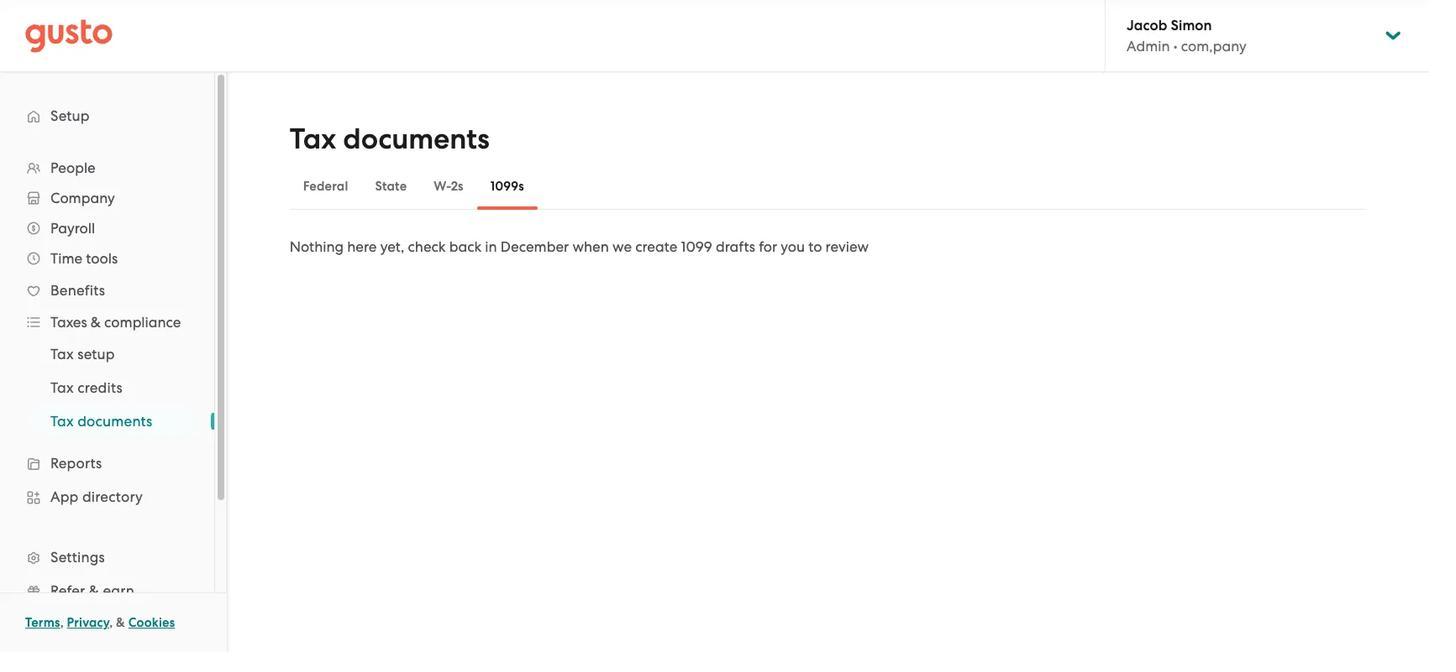 Task type: locate. For each thing, give the bounding box(es) containing it.
0 horizontal spatial documents
[[77, 413, 153, 430]]

tax for tax setup link
[[50, 346, 74, 363]]

you
[[781, 239, 805, 255]]

gusto navigation element
[[0, 72, 214, 653]]

people button
[[17, 153, 197, 183]]

tax for tax credits link
[[50, 380, 74, 397]]

payroll button
[[17, 213, 197, 244]]

reports link
[[17, 449, 197, 479]]

tax
[[290, 122, 336, 156], [50, 346, 74, 363], [50, 380, 74, 397], [50, 413, 74, 430]]

setup
[[50, 108, 90, 124]]

tax inside tax documents link
[[50, 413, 74, 430]]

tax for tax documents link
[[50, 413, 74, 430]]

tax documents
[[290, 122, 490, 156], [50, 413, 153, 430]]

compliance
[[104, 314, 181, 331]]

list
[[0, 153, 214, 653], [0, 338, 214, 439]]

1 vertical spatial documents
[[77, 413, 153, 430]]

w-
[[434, 179, 451, 194]]

& for earn
[[89, 583, 99, 600]]

1 horizontal spatial tax documents
[[290, 122, 490, 156]]

settings link
[[17, 543, 197, 573]]

settings
[[50, 550, 105, 566]]

privacy link
[[67, 616, 109, 631]]

1099
[[681, 239, 712, 255]]

tax setup
[[50, 346, 115, 363]]

documents
[[343, 122, 490, 156], [77, 413, 153, 430]]

terms link
[[25, 616, 60, 631]]

w-2s button
[[420, 166, 477, 207]]

time
[[50, 250, 82, 267]]

credits
[[77, 380, 123, 397]]

when
[[573, 239, 609, 255]]

tax left 'credits'
[[50, 380, 74, 397]]

we
[[613, 239, 632, 255]]

documents down tax credits link
[[77, 413, 153, 430]]

tax up federal at the top of the page
[[290, 122, 336, 156]]

payroll
[[50, 220, 95, 237]]

terms
[[25, 616, 60, 631]]

cookies
[[128, 616, 175, 631]]

& inside dropdown button
[[91, 314, 101, 331]]

admin
[[1127, 38, 1170, 55]]

benefits
[[50, 282, 105, 299]]

tax down tax credits in the left bottom of the page
[[50, 413, 74, 430]]

federal
[[303, 179, 348, 194]]

0 horizontal spatial tax documents
[[50, 413, 153, 430]]

&
[[91, 314, 101, 331], [89, 583, 99, 600], [116, 616, 125, 631]]

tax documents up 'state' at the top
[[290, 122, 490, 156]]

documents up 'state' at the top
[[343, 122, 490, 156]]

list containing tax setup
[[0, 338, 214, 439]]

tax inside tax credits link
[[50, 380, 74, 397]]

tax documents down 'credits'
[[50, 413, 153, 430]]

, down refer & earn link in the left bottom of the page
[[109, 616, 113, 631]]

& left earn
[[89, 583, 99, 600]]

1099s button
[[477, 166, 538, 207]]

tax down taxes
[[50, 346, 74, 363]]

create
[[635, 239, 678, 255]]

2 , from the left
[[109, 616, 113, 631]]

0 horizontal spatial ,
[[60, 616, 64, 631]]

directory
[[82, 489, 143, 506]]

list containing people
[[0, 153, 214, 653]]

privacy
[[67, 616, 109, 631]]

documents inside gusto navigation element
[[77, 413, 153, 430]]

benefits link
[[17, 276, 197, 306]]

setup link
[[17, 101, 197, 131]]

drafts
[[716, 239, 755, 255]]

,
[[60, 616, 64, 631], [109, 616, 113, 631]]

& left cookies button
[[116, 616, 125, 631]]

tax documents link
[[30, 407, 197, 437]]

2 list from the top
[[0, 338, 214, 439]]

tax inside tax setup link
[[50, 346, 74, 363]]

1 horizontal spatial documents
[[343, 122, 490, 156]]

yet,
[[380, 239, 405, 255]]

0 vertical spatial &
[[91, 314, 101, 331]]

& right taxes
[[91, 314, 101, 331]]

tax setup link
[[30, 339, 197, 370]]

in
[[485, 239, 497, 255]]

1 horizontal spatial ,
[[109, 616, 113, 631]]

0 vertical spatial tax documents
[[290, 122, 490, 156]]

refer
[[50, 583, 85, 600]]

1 vertical spatial &
[[89, 583, 99, 600]]

1 vertical spatial tax documents
[[50, 413, 153, 430]]

1 list from the top
[[0, 153, 214, 653]]

, left privacy link
[[60, 616, 64, 631]]

to
[[809, 239, 822, 255]]

for
[[759, 239, 777, 255]]



Task type: describe. For each thing, give the bounding box(es) containing it.
jacob simon admin • com,pany
[[1127, 17, 1247, 55]]

time tools button
[[17, 244, 197, 274]]

review
[[826, 239, 869, 255]]

w-2s
[[434, 179, 464, 194]]

time tools
[[50, 250, 118, 267]]

setup
[[77, 346, 115, 363]]

nothing here yet, check back in december when we create 1099 drafts for you to review
[[290, 239, 869, 255]]

app directory link
[[17, 482, 197, 513]]

1099s
[[490, 179, 524, 194]]

taxes & compliance
[[50, 314, 181, 331]]

refer & earn link
[[17, 576, 197, 607]]

taxes
[[50, 314, 87, 331]]

0 vertical spatial documents
[[343, 122, 490, 156]]

here
[[347, 239, 377, 255]]

simon
[[1171, 17, 1212, 34]]

tools
[[86, 250, 118, 267]]

december
[[501, 239, 569, 255]]

tax credits link
[[30, 373, 197, 403]]

tax documents inside gusto navigation element
[[50, 413, 153, 430]]

federal button
[[290, 166, 362, 207]]

company
[[50, 190, 115, 207]]

company button
[[17, 183, 197, 213]]

tax forms tab list
[[290, 163, 1367, 210]]

jacob
[[1127, 17, 1168, 34]]

refer & earn
[[50, 583, 134, 600]]

& for compliance
[[91, 314, 101, 331]]

people
[[50, 160, 96, 176]]

home image
[[25, 19, 113, 53]]

1 , from the left
[[60, 616, 64, 631]]

app
[[50, 489, 79, 506]]

2s
[[451, 179, 464, 194]]

•
[[1174, 38, 1178, 55]]

state button
[[362, 166, 420, 207]]

cookies button
[[128, 613, 175, 634]]

com,pany
[[1181, 38, 1247, 55]]

back
[[449, 239, 482, 255]]

terms , privacy , & cookies
[[25, 616, 175, 631]]

2 vertical spatial &
[[116, 616, 125, 631]]

nothing
[[290, 239, 344, 255]]

tax credits
[[50, 380, 123, 397]]

earn
[[103, 583, 134, 600]]

taxes & compliance button
[[17, 308, 197, 338]]

reports
[[50, 455, 102, 472]]

app directory
[[50, 489, 143, 506]]

state
[[375, 179, 407, 194]]

check
[[408, 239, 446, 255]]



Task type: vqa. For each thing, say whether or not it's contained in the screenshot.
the leftmost Tax documents
yes



